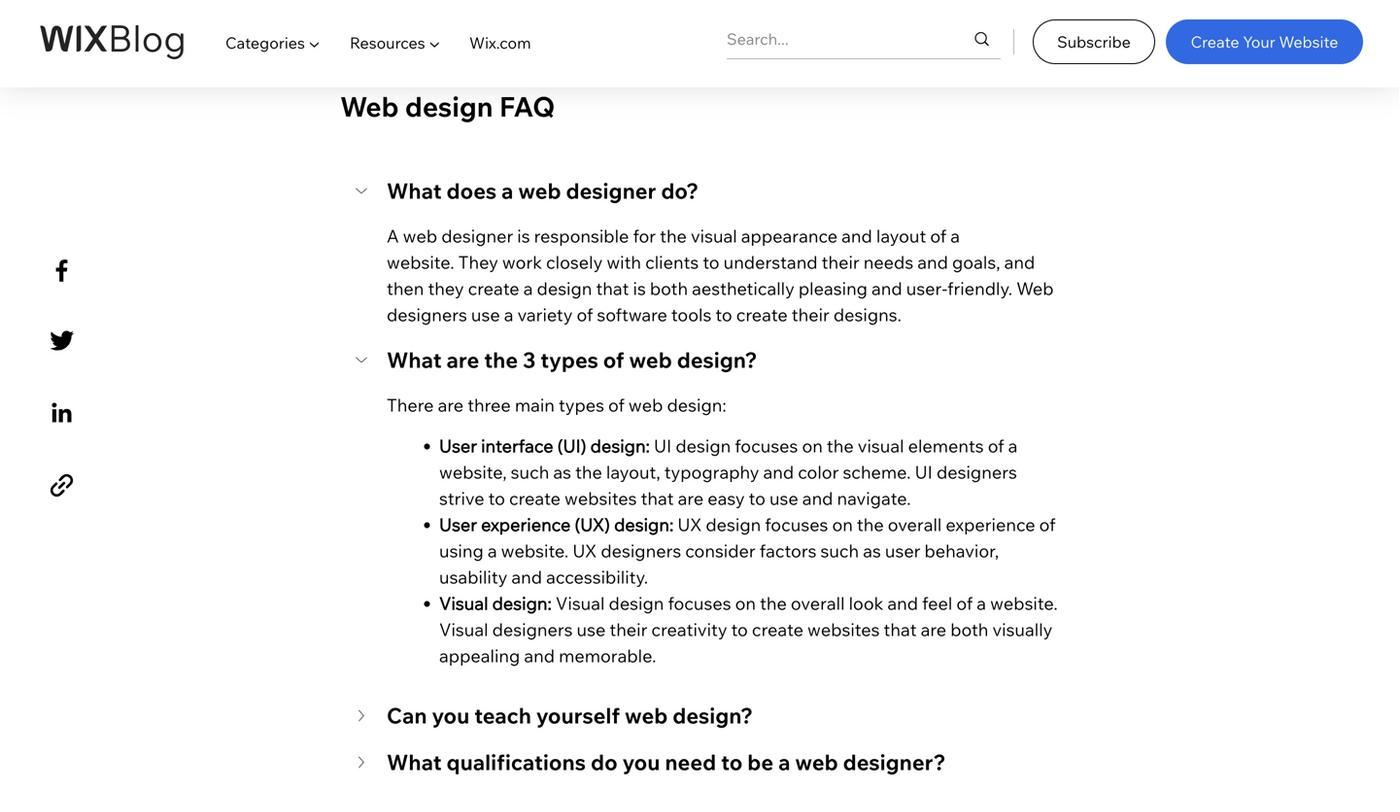 Task type: vqa. For each thing, say whether or not it's contained in the screenshot.
design to the bottom
yes



Task type: locate. For each thing, give the bounding box(es) containing it.
2 vertical spatial what
[[387, 439, 442, 466]]

needs
[[864, 251, 914, 272]]

can
[[387, 393, 427, 419]]

goals, and
[[953, 251, 1036, 272]]

design down 'closely'
[[537, 277, 592, 299]]

friendly. web
[[948, 277, 1054, 299]]

1 vertical spatial is
[[633, 277, 646, 299]]

the
[[660, 224, 687, 246], [484, 346, 518, 373]]

1 horizontal spatial create
[[737, 303, 788, 325]]

that
[[596, 277, 629, 299]]

the up clients
[[660, 224, 687, 246]]

0 vertical spatial is
[[517, 224, 530, 246]]

▼ right "resources"
[[429, 33, 441, 52]]

what up a
[[387, 177, 442, 203]]

0 horizontal spatial designer
[[442, 224, 513, 246]]

1 vertical spatial what
[[387, 346, 442, 373]]

web right a
[[403, 224, 438, 246]]

2 vertical spatial and
[[872, 277, 903, 299]]

to left be
[[721, 439, 743, 466]]

▼ for categories ▼
[[309, 33, 320, 52]]

create
[[468, 277, 520, 299], [737, 303, 788, 325]]

0 vertical spatial you
[[432, 393, 470, 419]]

web
[[518, 177, 561, 203], [403, 224, 438, 246], [629, 346, 672, 373], [625, 393, 668, 419], [796, 439, 839, 466]]

they
[[428, 277, 464, 299]]

a right use
[[504, 303, 514, 325]]

0 vertical spatial create
[[468, 277, 520, 299]]

0 horizontal spatial design
[[405, 89, 493, 123]]

2 horizontal spatial of
[[931, 224, 947, 246]]

copy link of the article image
[[45, 469, 79, 503], [45, 469, 79, 503]]

of right variety
[[577, 303, 593, 325]]

2 vertical spatial of
[[603, 346, 625, 373]]

share article on twitter image
[[45, 324, 79, 358]]

web up what qualifications do you need to be a web designer? on the bottom of page
[[625, 393, 668, 419]]

2 ▼ from the left
[[429, 33, 441, 52]]

0 vertical spatial design
[[405, 89, 493, 123]]

you
[[432, 393, 470, 419], [623, 439, 660, 466]]

subscribe
[[1058, 32, 1131, 51]]

yourself
[[536, 393, 620, 419]]

1 vertical spatial you
[[623, 439, 660, 466]]

1 vertical spatial and
[[918, 251, 949, 272]]

0 horizontal spatial of
[[577, 303, 593, 325]]

their down pleasing
[[792, 303, 830, 325]]

variety
[[518, 303, 573, 325]]

2 what from the top
[[387, 346, 442, 373]]

appearance
[[741, 224, 838, 246]]

design? up need
[[673, 393, 753, 419]]

a
[[502, 177, 514, 203], [951, 224, 960, 246], [524, 277, 533, 299], [504, 303, 514, 325], [779, 439, 791, 466]]

subscribe link
[[1033, 19, 1156, 64]]

0 horizontal spatial create
[[468, 277, 520, 299]]

▼ for resources  ▼
[[429, 33, 441, 52]]

1 vertical spatial designer
[[442, 224, 513, 246]]

with
[[607, 251, 642, 272]]

and
[[842, 224, 873, 246], [918, 251, 949, 272], [872, 277, 903, 299]]

do?
[[661, 177, 699, 203]]

design? down tools
[[677, 346, 758, 373]]

create down aesthetically
[[737, 303, 788, 325]]

create up use
[[468, 277, 520, 299]]

of right layout
[[931, 224, 947, 246]]

None search field
[[727, 19, 1001, 58]]

tools
[[672, 303, 712, 325]]

1 horizontal spatial designer
[[566, 177, 657, 203]]

1 horizontal spatial the
[[660, 224, 687, 246]]

web
[[340, 89, 399, 123]]

is
[[517, 224, 530, 246], [633, 277, 646, 299]]

web design faq
[[340, 89, 555, 123]]

1 vertical spatial design
[[537, 277, 592, 299]]

share via linkedin image
[[435, 613, 454, 631]]

designers
[[387, 303, 467, 325]]

website. they
[[387, 251, 498, 272]]

what down can
[[387, 439, 442, 466]]

design?
[[677, 346, 758, 373], [673, 393, 753, 419]]

▼
[[309, 33, 320, 52], [429, 33, 441, 52]]

0 vertical spatial designer
[[566, 177, 657, 203]]

what down designers
[[387, 346, 442, 373]]

to down visual on the top of page
[[703, 251, 720, 272]]

what for what does a web designer do?
[[387, 177, 442, 203]]

design inside a web designer is responsible for the visual appearance and layout of a website. they work closely with clients to understand their needs and goals, and then they create a design that is both aesthetically pleasing and user-friendly. web designers use a variety of software tools to create their designs.
[[537, 277, 592, 299]]

designer
[[566, 177, 657, 203], [442, 224, 513, 246]]

designer up "website. they"
[[442, 224, 513, 246]]

designer?
[[843, 439, 946, 466]]

1 horizontal spatial is
[[633, 277, 646, 299]]

layout
[[877, 224, 927, 246]]

0 horizontal spatial ▼
[[309, 33, 320, 52]]

designer up responsible
[[566, 177, 657, 203]]

what
[[387, 177, 442, 203], [387, 346, 442, 373], [387, 439, 442, 466]]

use
[[471, 303, 500, 325]]

0 vertical spatial design?
[[677, 346, 758, 373]]

0 horizontal spatial the
[[484, 346, 518, 373]]

a down work
[[524, 277, 533, 299]]

pleasing
[[799, 277, 868, 299]]

both
[[650, 277, 688, 299]]

what for what qualifications do you need to be a web designer?
[[387, 439, 442, 466]]

for
[[633, 224, 656, 246]]

types
[[541, 346, 599, 373]]

0 horizontal spatial you
[[432, 393, 470, 419]]

1 horizontal spatial you
[[623, 439, 660, 466]]

1 vertical spatial their
[[792, 303, 830, 325]]

1 what from the top
[[387, 177, 442, 203]]

and up 'user-'
[[918, 251, 949, 272]]

share article on linkedin image
[[45, 396, 79, 430], [45, 396, 79, 430]]

you right can
[[432, 393, 470, 419]]

design
[[405, 89, 493, 123], [537, 277, 592, 299]]

1 horizontal spatial design
[[537, 277, 592, 299]]

1 vertical spatial the
[[484, 346, 518, 373]]

is up work
[[517, 224, 530, 246]]

do
[[591, 439, 618, 466]]

you right do
[[623, 439, 660, 466]]

0 vertical spatial to
[[703, 251, 720, 272]]

and down needs
[[872, 277, 903, 299]]

0 vertical spatial what
[[387, 177, 442, 203]]

web up responsible
[[518, 177, 561, 203]]

and up needs
[[842, 224, 873, 246]]

to right tools
[[716, 303, 733, 325]]

be
[[748, 439, 774, 466]]

0 vertical spatial the
[[660, 224, 687, 246]]

are
[[447, 346, 480, 373]]

designer inside a web designer is responsible for the visual appearance and layout of a website. they work closely with clients to understand their needs and goals, and then they create a design that is both aesthetically pleasing and user-friendly. web designers use a variety of software tools to create their designs.
[[442, 224, 513, 246]]

of
[[931, 224, 947, 246], [577, 303, 593, 325], [603, 346, 625, 373]]

0 vertical spatial and
[[842, 224, 873, 246]]

their up pleasing
[[822, 251, 860, 272]]

1 vertical spatial of
[[577, 303, 593, 325]]

create
[[1191, 32, 1240, 51]]

of right types
[[603, 346, 625, 373]]

is right that at the left of page
[[633, 277, 646, 299]]

to
[[703, 251, 720, 272], [716, 303, 733, 325], [721, 439, 743, 466]]

▼ right categories
[[309, 33, 320, 52]]

1 ▼ from the left
[[309, 33, 320, 52]]

3
[[523, 346, 536, 373]]

their
[[822, 251, 860, 272], [792, 303, 830, 325]]

the left the 3
[[484, 346, 518, 373]]

design left faq
[[405, 89, 493, 123]]

1 horizontal spatial ▼
[[429, 33, 441, 52]]

3 what from the top
[[387, 439, 442, 466]]



Task type: describe. For each thing, give the bounding box(es) containing it.
does
[[447, 177, 497, 203]]

a right be
[[779, 439, 791, 466]]

website
[[1280, 32, 1339, 51]]

what does a web designer do?
[[387, 177, 699, 203]]

categories ▼
[[226, 33, 320, 52]]

resources  ▼
[[350, 33, 441, 52]]

0 vertical spatial their
[[822, 251, 860, 272]]

designs.
[[834, 303, 902, 325]]

web down software
[[629, 346, 672, 373]]

categories
[[226, 33, 305, 52]]

2 vertical spatial to
[[721, 439, 743, 466]]

the inside a web designer is responsible for the visual appearance and layout of a website. they work closely with clients to understand their needs and goals, and then they create a design that is both aesthetically pleasing and user-friendly. web designers use a variety of software tools to create their designs.
[[660, 224, 687, 246]]

a web designer is responsible for the visual appearance and layout of a website. they work closely with clients to understand their needs and goals, and then they create a design that is both aesthetically pleasing and user-friendly. web designers use a variety of software tools to create their designs.
[[387, 224, 1058, 325]]

a
[[387, 224, 399, 246]]

1 vertical spatial design?
[[673, 393, 753, 419]]

share article on facebook image
[[45, 254, 79, 288]]

0 horizontal spatial is
[[517, 224, 530, 246]]

software
[[597, 303, 668, 325]]

teach
[[475, 393, 532, 419]]

web right be
[[796, 439, 839, 466]]

clients
[[646, 251, 699, 272]]

wix.com
[[470, 33, 531, 52]]

what qualifications do you need to be a web designer?
[[387, 439, 946, 466]]

web inside a web designer is responsible for the visual appearance and layout of a website. they work closely with clients to understand their needs and goals, and then they create a design that is both aesthetically pleasing and user-friendly. web designers use a variety of software tools to create their designs.
[[403, 224, 438, 246]]

faq
[[499, 89, 555, 123]]

1 vertical spatial to
[[716, 303, 733, 325]]

what are the 3 types of web design?
[[387, 346, 758, 373]]

can you teach yourself web design?
[[387, 393, 753, 419]]

resources
[[350, 33, 425, 52]]

closely
[[546, 251, 603, 272]]

what for what are the 3 types of web design?
[[387, 346, 442, 373]]

aesthetically
[[692, 277, 795, 299]]

wix.com link
[[455, 16, 546, 70]]

then
[[387, 277, 424, 299]]

Search... search field
[[727, 19, 935, 58]]

qualifications
[[447, 439, 586, 466]]

create your website link
[[1166, 19, 1364, 64]]

a up goals, and
[[951, 224, 960, 246]]

understand
[[724, 251, 818, 272]]

need
[[665, 439, 717, 466]]

1 vertical spatial create
[[737, 303, 788, 325]]

user-
[[907, 277, 948, 299]]

1 horizontal spatial of
[[603, 346, 625, 373]]

responsible
[[534, 224, 629, 246]]

share article on facebook image
[[45, 254, 79, 288]]

share article on twitter image
[[45, 324, 79, 358]]

work
[[502, 251, 542, 272]]

a right does
[[502, 177, 514, 203]]

share via link image
[[483, 613, 502, 631]]

0 vertical spatial of
[[931, 224, 947, 246]]

visual
[[691, 224, 738, 246]]

your
[[1244, 32, 1276, 51]]

create your website
[[1191, 32, 1339, 51]]



